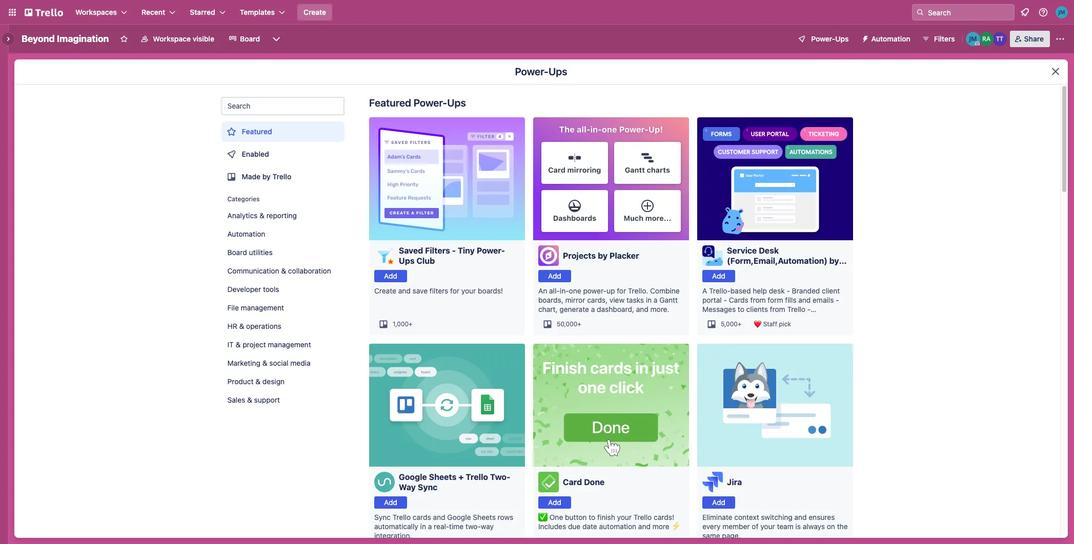 Task type: locate. For each thing, give the bounding box(es) containing it.
and down tasks
[[636, 305, 649, 314]]

1 vertical spatial create
[[374, 287, 396, 295]]

1 vertical spatial your
[[617, 513, 632, 522]]

featured link
[[222, 122, 345, 142]]

add button up eliminate
[[703, 497, 736, 509]]

featured
[[369, 97, 411, 109], [242, 127, 272, 136]]

add for card done
[[548, 499, 562, 507]]

sync right 'way'
[[418, 483, 438, 492]]

0 vertical spatial power-ups
[[812, 34, 849, 43]]

jeremy miller (jeremymiller198) image inside primary "element"
[[1056, 6, 1068, 18]]

0 horizontal spatial jeremy miller (jeremymiller198) image
[[966, 32, 981, 46]]

google up 'way'
[[399, 473, 427, 482]]

recent button
[[135, 4, 182, 21]]

add button for jira
[[703, 497, 736, 509]]

and inside ✅ one button to finish your trello cards! includes due date automation and more ⚡️
[[639, 523, 651, 531]]

1 vertical spatial featured
[[242, 127, 272, 136]]

sync up automatically
[[374, 513, 391, 522]]

up
[[607, 287, 615, 295]]

1,000 +
[[393, 321, 413, 328]]

featured for featured
[[242, 127, 272, 136]]

page.
[[722, 532, 741, 541]]

fills
[[785, 296, 797, 305]]

in inside "an all-in-one power-up for trello. combine boards, mirror cards, view tasks in a gantt chart, generate a dashboard, and more."
[[646, 296, 652, 305]]

sheets up "cards"
[[429, 473, 457, 482]]

& right 'it'
[[236, 341, 241, 349]]

1 horizontal spatial create
[[374, 287, 396, 295]]

0 horizontal spatial for
[[450, 287, 460, 295]]

2 horizontal spatial by
[[830, 256, 840, 266]]

trello inside sync trello cards and google sheets rows automatically in a real-time two-way integration.
[[393, 513, 411, 522]]

0 horizontal spatial from
[[751, 296, 766, 305]]

1 horizontal spatial google
[[447, 513, 471, 522]]

0 vertical spatial filters
[[934, 34, 955, 43]]

and inside "an all-in-one power-up for trello. combine boards, mirror cards, view tasks in a gantt chart, generate a dashboard, and more."
[[636, 305, 649, 314]]

your for filters
[[462, 287, 476, 295]]

1 horizontal spatial to
[[738, 305, 745, 314]]

1 horizontal spatial in
[[646, 296, 652, 305]]

categories
[[228, 195, 260, 203]]

your
[[462, 287, 476, 295], [617, 513, 632, 522], [761, 523, 775, 531]]

trello inside google sheets + trello two- way sync
[[466, 473, 488, 482]]

from
[[751, 296, 766, 305], [770, 305, 786, 314]]

project
[[243, 341, 266, 349]]

recent
[[142, 8, 165, 16]]

&
[[260, 211, 265, 220], [281, 267, 287, 275], [240, 322, 245, 331], [236, 341, 241, 349], [263, 359, 268, 368], [256, 377, 261, 386], [248, 396, 253, 405]]

0 vertical spatial your
[[462, 287, 476, 295]]

to down cards
[[738, 305, 745, 314]]

automation left filters button
[[872, 34, 911, 43]]

filters inside saved filters - tiny power- ups club
[[425, 246, 450, 255]]

automation up board utilities
[[228, 230, 266, 239]]

trello down "fills"
[[788, 305, 806, 314]]

reporting
[[267, 211, 297, 220]]

add button up trello-
[[703, 270, 736, 283]]

1 vertical spatial filters
[[425, 246, 450, 255]]

0 horizontal spatial a
[[428, 523, 432, 531]]

portal
[[703, 296, 722, 305]]

developer tools
[[228, 285, 280, 294]]

0 vertical spatial from
[[751, 296, 766, 305]]

0 horizontal spatial by
[[263, 172, 271, 181]]

1 horizontal spatial sync
[[418, 483, 438, 492]]

desk
[[769, 287, 785, 295]]

clients
[[747, 305, 768, 314]]

2 horizontal spatial a
[[654, 296, 658, 305]]

- inside saved filters - tiny power- ups club
[[452, 246, 456, 255]]

and up is
[[795, 513, 807, 522]]

sheets up way
[[473, 513, 496, 522]]

hipporello
[[727, 267, 769, 276]]

0 vertical spatial a
[[654, 296, 658, 305]]

1 vertical spatial power-ups
[[515, 66, 568, 77]]

button
[[565, 513, 587, 522]]

1 horizontal spatial jeremy miller (jeremymiller198) image
[[1056, 6, 1068, 18]]

1 horizontal spatial automation
[[872, 34, 911, 43]]

trello left two-
[[466, 473, 488, 482]]

+ for 1,000 +
[[409, 321, 413, 328]]

your left boards!
[[462, 287, 476, 295]]

starred
[[190, 8, 215, 16]]

& right hr
[[240, 322, 245, 331]]

by up client
[[830, 256, 840, 266]]

add up trello-
[[712, 272, 726, 281]]

star or unstar board image
[[120, 35, 128, 43]]

+ for 5,000 +
[[738, 321, 742, 328]]

1 horizontal spatial power-ups
[[812, 34, 849, 43]]

ups
[[836, 34, 849, 43], [549, 66, 568, 77], [447, 97, 466, 109], [399, 256, 415, 266]]

0 vertical spatial create
[[304, 8, 326, 16]]

filters up club
[[425, 246, 450, 255]]

management up operations
[[241, 304, 284, 312]]

1 vertical spatial management
[[268, 341, 311, 349]]

0 horizontal spatial filters
[[425, 246, 450, 255]]

an all-in-one power-up for trello. combine boards, mirror cards, view tasks in a gantt chart, generate a dashboard, and more.
[[539, 287, 680, 314]]

sheets inside sync trello cards and google sheets rows automatically in a real-time two-way integration.
[[473, 513, 496, 522]]

help
[[753, 287, 767, 295]]

add
[[384, 272, 397, 281], [548, 272, 562, 281], [712, 272, 726, 281], [384, 499, 397, 507], [548, 499, 562, 507], [712, 499, 726, 507]]

1 vertical spatial google
[[447, 513, 471, 522]]

open information menu image
[[1039, 7, 1049, 17]]

0 horizontal spatial featured
[[242, 127, 272, 136]]

0 vertical spatial in
[[646, 296, 652, 305]]

support
[[254, 396, 280, 405]]

1 horizontal spatial featured
[[369, 97, 411, 109]]

trello
[[273, 172, 292, 181], [788, 305, 806, 314], [466, 473, 488, 482], [393, 513, 411, 522], [634, 513, 652, 522]]

workspaces
[[75, 8, 117, 16]]

❤️ staff pick
[[754, 321, 791, 328]]

from up clients
[[751, 296, 766, 305]]

for right filters
[[450, 287, 460, 295]]

0 horizontal spatial google
[[399, 473, 427, 482]]

board left utilities
[[228, 248, 247, 257]]

and inside eliminate context switching and ensures every member of your team is always on the same page.
[[795, 513, 807, 522]]

0 horizontal spatial sync
[[374, 513, 391, 522]]

jeremy miller (jeremymiller198) image
[[1056, 6, 1068, 18], [966, 32, 981, 46]]

filters
[[430, 287, 448, 295]]

Search text field
[[222, 97, 345, 115]]

0 horizontal spatial your
[[462, 287, 476, 295]]

& left design
[[256, 377, 261, 386]]

& for sales
[[248, 396, 253, 405]]

projects by placker
[[563, 251, 639, 261]]

0 vertical spatial to
[[738, 305, 745, 314]]

google inside sync trello cards and google sheets rows automatically in a real-time two-way integration.
[[447, 513, 471, 522]]

& right analytics
[[260, 211, 265, 220]]

file management
[[228, 304, 284, 312]]

0 horizontal spatial power-ups
[[515, 66, 568, 77]]

collaboration
[[288, 267, 331, 275]]

add up eliminate
[[712, 499, 726, 507]]

rows
[[498, 513, 513, 522]]

automation link
[[222, 226, 345, 243]]

+ down generate
[[578, 321, 582, 328]]

+ left ❤️
[[738, 321, 742, 328]]

board left customize views 'image'
[[240, 34, 260, 43]]

your up automation
[[617, 513, 632, 522]]

automation button
[[857, 31, 917, 47]]

0 vertical spatial sheets
[[429, 473, 457, 482]]

in right tasks
[[646, 296, 652, 305]]

cards
[[413, 513, 431, 522]]

and left save
[[398, 287, 411, 295]]

back to home image
[[25, 4, 63, 21]]

and inside a trello-based help desk - branded client portal - cards from form fills and emails - messages to clients from trello - automations
[[799, 296, 811, 305]]

2 vertical spatial your
[[761, 523, 775, 531]]

made by trello
[[242, 172, 292, 181]]

by left the placker
[[598, 251, 608, 261]]

by
[[263, 172, 271, 181], [598, 251, 608, 261], [830, 256, 840, 266]]

your inside ✅ one button to finish your trello cards! includes due date automation and more ⚡️
[[617, 513, 632, 522]]

management down hr & operations link
[[268, 341, 311, 349]]

from down form
[[770, 305, 786, 314]]

trello left cards!
[[634, 513, 652, 522]]

0 vertical spatial board
[[240, 34, 260, 43]]

hr
[[228, 322, 238, 331]]

Search field
[[925, 5, 1015, 20]]

sm image
[[857, 31, 872, 45]]

share
[[1025, 34, 1044, 43]]

sheets
[[429, 473, 457, 482], [473, 513, 496, 522]]

a left real-
[[428, 523, 432, 531]]

0 vertical spatial google
[[399, 473, 427, 482]]

2 horizontal spatial your
[[761, 523, 775, 531]]

real-
[[434, 523, 449, 531]]

your for done
[[617, 513, 632, 522]]

for up view
[[617, 287, 626, 295]]

1 vertical spatial to
[[589, 513, 596, 522]]

1 vertical spatial sync
[[374, 513, 391, 522]]

0 vertical spatial featured
[[369, 97, 411, 109]]

ruby anderson (rubyanderson7) image
[[979, 32, 994, 46]]

a
[[703, 287, 707, 295]]

filters left the this member is an admin of this board. icon
[[934, 34, 955, 43]]

board
[[240, 34, 260, 43], [228, 248, 247, 257]]

2 for from the left
[[617, 287, 626, 295]]

add up automatically
[[384, 499, 397, 507]]

1 horizontal spatial filters
[[934, 34, 955, 43]]

1 vertical spatial sheets
[[473, 513, 496, 522]]

1 horizontal spatial from
[[770, 305, 786, 314]]

to inside a trello-based help desk - branded client portal - cards from form fills and emails - messages to clients from trello - automations
[[738, 305, 745, 314]]

cards
[[729, 296, 749, 305]]

enabled
[[242, 150, 269, 158]]

jeremy miller (jeremymiller198) image left terry turtle (terryturtle) image
[[966, 32, 981, 46]]

add button for google sheets + trello two- way sync
[[374, 497, 407, 509]]

1 vertical spatial a
[[591, 305, 595, 314]]

& for product
[[256, 377, 261, 386]]

analytics & reporting link
[[222, 208, 345, 224]]

1 vertical spatial automation
[[228, 230, 266, 239]]

add button up all-
[[539, 270, 571, 283]]

0 horizontal spatial create
[[304, 8, 326, 16]]

1 vertical spatial jeremy miller (jeremymiller198) image
[[966, 32, 981, 46]]

jeremy miller (jeremymiller198) image right open information menu icon
[[1056, 6, 1068, 18]]

0 horizontal spatial sheets
[[429, 473, 457, 482]]

add up the one
[[548, 499, 562, 507]]

automatically
[[374, 523, 418, 531]]

by inside service desk (form,email,automation) by hipporello
[[830, 256, 840, 266]]

file management link
[[222, 300, 345, 316]]

0 horizontal spatial to
[[589, 513, 596, 522]]

sync
[[418, 483, 438, 492], [374, 513, 391, 522]]

dashboard,
[[597, 305, 634, 314]]

- left tiny
[[452, 246, 456, 255]]

add up all-
[[548, 272, 562, 281]]

the
[[837, 523, 848, 531]]

0 vertical spatial automation
[[872, 34, 911, 43]]

beyond imagination
[[22, 33, 109, 44]]

in down "cards"
[[420, 523, 426, 531]]

more
[[653, 523, 670, 531]]

every
[[703, 523, 721, 531]]

& for hr
[[240, 322, 245, 331]]

0 horizontal spatial in
[[420, 523, 426, 531]]

google sheets + trello two- way sync
[[399, 473, 511, 492]]

done
[[584, 478, 605, 487]]

5,000 +
[[721, 321, 742, 328]]

1 horizontal spatial your
[[617, 513, 632, 522]]

1 horizontal spatial by
[[598, 251, 608, 261]]

a down cards,
[[591, 305, 595, 314]]

add button down 'way'
[[374, 497, 407, 509]]

1 horizontal spatial for
[[617, 287, 626, 295]]

ensures
[[809, 513, 835, 522]]

to up date
[[589, 513, 596, 522]]

+ left two-
[[459, 473, 464, 482]]

+ down save
[[409, 321, 413, 328]]

create inside button
[[304, 8, 326, 16]]

1 horizontal spatial sheets
[[473, 513, 496, 522]]

communication & collaboration
[[228, 267, 331, 275]]

a up "more."
[[654, 296, 658, 305]]

team
[[777, 523, 794, 531]]

add up 1,000
[[384, 272, 397, 281]]

visible
[[193, 34, 214, 43]]

0 vertical spatial sync
[[418, 483, 438, 492]]

and down branded at the bottom right of the page
[[799, 296, 811, 305]]

branded
[[792, 287, 820, 295]]

add button up the one
[[539, 497, 571, 509]]

featured power-ups
[[369, 97, 466, 109]]

and left more in the right bottom of the page
[[639, 523, 651, 531]]

ups inside button
[[836, 34, 849, 43]]

50,000 +
[[557, 321, 582, 328]]

management inside 'link'
[[268, 341, 311, 349]]

card done
[[563, 478, 605, 487]]

add button down saved
[[374, 270, 407, 283]]

by right made
[[263, 172, 271, 181]]

trello up automatically
[[393, 513, 411, 522]]

by for projects
[[598, 251, 608, 261]]

0 vertical spatial jeremy miller (jeremymiller198) image
[[1056, 6, 1068, 18]]

1 vertical spatial board
[[228, 248, 247, 257]]

a inside sync trello cards and google sheets rows automatically in a real-time two-way integration.
[[428, 523, 432, 531]]

starred button
[[184, 4, 232, 21]]

filters
[[934, 34, 955, 43], [425, 246, 450, 255]]

tools
[[263, 285, 280, 294]]

✅
[[539, 513, 548, 522]]

& left "social"
[[263, 359, 268, 368]]

this member is an admin of this board. image
[[975, 42, 980, 46]]

your right of
[[761, 523, 775, 531]]

two-
[[466, 523, 481, 531]]

create for create
[[304, 8, 326, 16]]

board for board
[[240, 34, 260, 43]]

add for google sheets + trello two- way sync
[[384, 499, 397, 507]]

& down board utilities link
[[281, 267, 287, 275]]

product & design
[[228, 377, 285, 386]]

share button
[[1010, 31, 1050, 47]]

and up real-
[[433, 513, 446, 522]]

power-ups inside button
[[812, 34, 849, 43]]

trello inside a trello-based help desk - branded client portal - cards from form fills and emails - messages to clients from trello - automations
[[788, 305, 806, 314]]

2 vertical spatial a
[[428, 523, 432, 531]]

google up time
[[447, 513, 471, 522]]

create
[[304, 8, 326, 16], [374, 287, 396, 295]]

1 vertical spatial in
[[420, 523, 426, 531]]

filters button
[[919, 31, 958, 47]]

and
[[398, 287, 411, 295], [799, 296, 811, 305], [636, 305, 649, 314], [433, 513, 446, 522], [795, 513, 807, 522], [639, 523, 651, 531]]

your inside eliminate context switching and ensures every member of your team is always on the same page.
[[761, 523, 775, 531]]

0 notifications image
[[1019, 6, 1031, 18]]

add for projects by placker
[[548, 272, 562, 281]]

& right sales in the bottom left of the page
[[248, 396, 253, 405]]

featured for featured power-ups
[[369, 97, 411, 109]]

create button
[[298, 4, 332, 21]]



Task type: vqa. For each thing, say whether or not it's contained in the screenshot.
Calendar link
no



Task type: describe. For each thing, give the bounding box(es) containing it.
staff
[[764, 321, 778, 328]]

workspace visible button
[[135, 31, 221, 47]]

beyond
[[22, 33, 55, 44]]

board utilities
[[228, 248, 273, 257]]

- up "fills"
[[787, 287, 790, 295]]

trello.
[[628, 287, 648, 295]]

& for it
[[236, 341, 241, 349]]

same
[[703, 532, 720, 541]]

show menu image
[[1056, 34, 1066, 44]]

hr & operations link
[[222, 319, 345, 335]]

sheets inside google sheets + trello two- way sync
[[429, 473, 457, 482]]

sync trello cards and google sheets rows automatically in a real-time two-way integration.
[[374, 513, 513, 541]]

power-
[[583, 287, 607, 295]]

- down client
[[836, 296, 839, 305]]

for inside "an all-in-one power-up for trello. combine boards, mirror cards, view tasks in a gantt chart, generate a dashboard, and more."
[[617, 287, 626, 295]]

sales
[[228, 396, 246, 405]]

developer
[[228, 285, 261, 294]]

save
[[413, 287, 428, 295]]

client
[[822, 287, 840, 295]]

made by trello link
[[222, 167, 345, 187]]

utilities
[[249, 248, 273, 257]]

board for board utilities
[[228, 248, 247, 257]]

includes
[[539, 523, 566, 531]]

based
[[731, 287, 751, 295]]

Board name text field
[[16, 31, 114, 47]]

card
[[563, 478, 582, 487]]

member
[[723, 523, 750, 531]]

hr & operations
[[228, 322, 282, 331]]

sync inside sync trello cards and google sheets rows automatically in a real-time two-way integration.
[[374, 513, 391, 522]]

two-
[[490, 473, 511, 482]]

pick
[[779, 321, 791, 328]]

add button for saved filters - tiny power- ups club
[[374, 270, 407, 283]]

combine
[[650, 287, 680, 295]]

power- inside button
[[812, 34, 836, 43]]

& for analytics
[[260, 211, 265, 220]]

workspaces button
[[69, 4, 133, 21]]

templates button
[[234, 4, 291, 21]]

templates
[[240, 8, 275, 16]]

add for service desk (form,email,automation) by hipporello
[[712, 272, 726, 281]]

context
[[735, 513, 759, 522]]

it
[[228, 341, 234, 349]]

add button for service desk (form,email,automation) by hipporello
[[703, 270, 736, 283]]

sales & support link
[[222, 392, 345, 409]]

& for communication
[[281, 267, 287, 275]]

automation
[[599, 523, 637, 531]]

google inside google sheets + trello two- way sync
[[399, 473, 427, 482]]

& for marketing
[[263, 359, 268, 368]]

power-ups button
[[791, 31, 855, 47]]

design
[[263, 377, 285, 386]]

media
[[291, 359, 311, 368]]

- down trello-
[[724, 296, 727, 305]]

trello inside ✅ one button to finish your trello cards! includes due date automation and more ⚡️
[[634, 513, 652, 522]]

communication & collaboration link
[[222, 263, 345, 280]]

enabled link
[[222, 144, 345, 165]]

an
[[539, 287, 547, 295]]

+ for 50,000 +
[[578, 321, 582, 328]]

marketing
[[228, 359, 261, 368]]

add for jira
[[712, 499, 726, 507]]

workspace visible
[[153, 34, 214, 43]]

1 for from the left
[[450, 287, 460, 295]]

to inside ✅ one button to finish your trello cards! includes due date automation and more ⚡️
[[589, 513, 596, 522]]

one
[[550, 513, 563, 522]]

⚡️
[[672, 523, 681, 531]]

saved
[[399, 246, 423, 255]]

in inside sync trello cards and google sheets rows automatically in a real-time two-way integration.
[[420, 523, 426, 531]]

date
[[583, 523, 597, 531]]

messages
[[703, 305, 736, 314]]

filters inside button
[[934, 34, 955, 43]]

placker
[[610, 251, 639, 261]]

boards!
[[478, 287, 503, 295]]

add for saved filters - tiny power- ups club
[[384, 272, 397, 281]]

trello-
[[709, 287, 731, 295]]

1 horizontal spatial a
[[591, 305, 595, 314]]

marketing & social media
[[228, 359, 311, 368]]

1 vertical spatial from
[[770, 305, 786, 314]]

developer tools link
[[222, 282, 345, 298]]

power- inside saved filters - tiny power- ups club
[[477, 246, 505, 255]]

terry turtle (terryturtle) image
[[993, 32, 1007, 46]]

tasks
[[627, 296, 644, 305]]

trello down enabled link
[[273, 172, 292, 181]]

✅ one button to finish your trello cards! includes due date automation and more ⚡️
[[539, 513, 681, 531]]

0 vertical spatial management
[[241, 304, 284, 312]]

board utilities link
[[222, 245, 345, 261]]

+ inside google sheets + trello two- way sync
[[459, 473, 464, 482]]

analytics
[[228, 211, 258, 220]]

cards!
[[654, 513, 675, 522]]

eliminate context switching and ensures every member of your team is always on the same page.
[[703, 513, 848, 541]]

on
[[827, 523, 836, 531]]

add button for card done
[[539, 497, 571, 509]]

ups inside saved filters - tiny power- ups club
[[399, 256, 415, 266]]

social
[[270, 359, 289, 368]]

made
[[242, 172, 261, 181]]

50,000
[[557, 321, 578, 328]]

way
[[399, 483, 416, 492]]

customize views image
[[271, 34, 282, 44]]

analytics & reporting
[[228, 211, 297, 220]]

- down branded at the bottom right of the page
[[808, 305, 811, 314]]

service
[[727, 246, 757, 255]]

tiny
[[458, 246, 475, 255]]

primary element
[[0, 0, 1075, 25]]

create and save filters for your boards!
[[374, 287, 503, 295]]

create for create and save filters for your boards!
[[374, 287, 396, 295]]

5,000
[[721, 321, 738, 328]]

0 horizontal spatial automation
[[228, 230, 266, 239]]

sync inside google sheets + trello two- way sync
[[418, 483, 438, 492]]

and inside sync trello cards and google sheets rows automatically in a real-time two-way integration.
[[433, 513, 446, 522]]

by for made
[[263, 172, 271, 181]]

more.
[[651, 305, 670, 314]]

finish
[[598, 513, 615, 522]]

sales & support
[[228, 396, 280, 405]]

search image
[[917, 8, 925, 16]]

it & project management
[[228, 341, 311, 349]]

imagination
[[57, 33, 109, 44]]

always
[[803, 523, 825, 531]]

automation inside automation button
[[872, 34, 911, 43]]

projects
[[563, 251, 596, 261]]

integration.
[[374, 532, 412, 541]]

product & design link
[[222, 374, 345, 390]]

switching
[[761, 513, 793, 522]]

add button for projects by placker
[[539, 270, 571, 283]]



